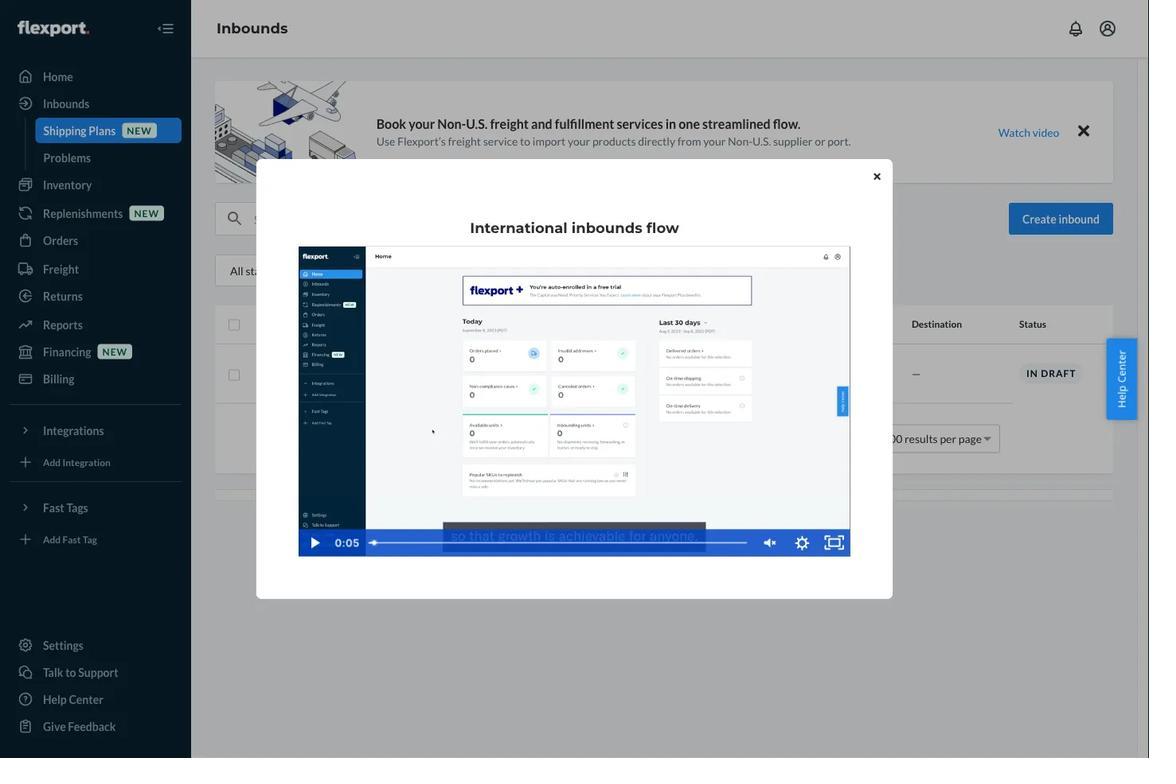 Task type: describe. For each thing, give the bounding box(es) containing it.
international
[[470, 220, 568, 237]]

international inbounds flow
[[470, 220, 679, 237]]



Task type: locate. For each thing, give the bounding box(es) containing it.
international inbounds flow dialog
[[256, 159, 893, 600]]

help center button
[[1107, 339, 1137, 420]]

help center
[[1115, 351, 1129, 408]]

inbounds
[[572, 220, 643, 237]]

center
[[1115, 351, 1129, 383]]

flow
[[647, 220, 679, 237]]

close image
[[874, 172, 880, 181]]

video element
[[299, 247, 850, 557]]

help
[[1115, 386, 1129, 408]]



Task type: vqa. For each thing, say whether or not it's contained in the screenshot.
Settings link
no



